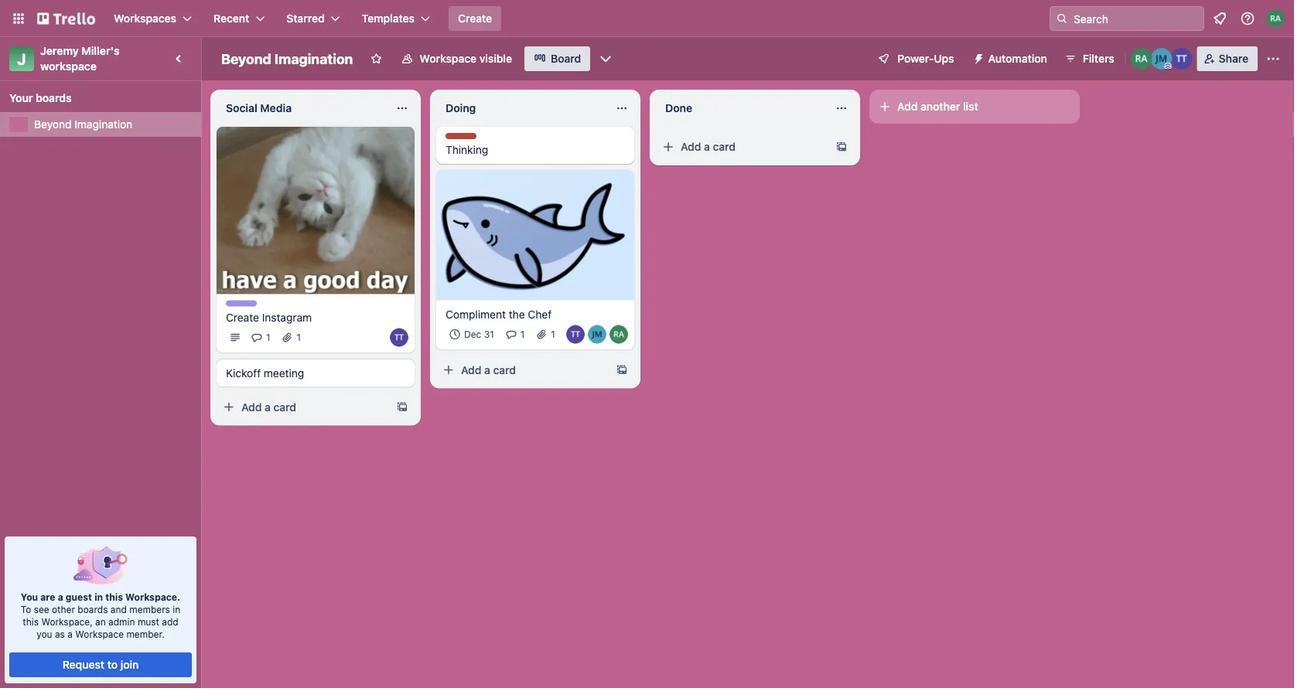 Task type: vqa. For each thing, say whether or not it's contained in the screenshot.
a
yes



Task type: locate. For each thing, give the bounding box(es) containing it.
guest
[[66, 592, 92, 603]]

boards right your
[[36, 92, 72, 104]]

this
[[105, 592, 123, 603], [23, 617, 39, 628]]

imagination down your boards with 1 items element
[[75, 118, 132, 131]]

add a card down 31 in the left of the page
[[461, 364, 516, 377]]

beyond imagination link
[[34, 117, 192, 132]]

add
[[898, 100, 918, 113], [681, 140, 702, 153], [461, 364, 482, 377], [241, 401, 262, 414]]

2 vertical spatial add a card button
[[217, 395, 390, 420]]

card
[[713, 140, 736, 153], [493, 364, 516, 377], [274, 401, 296, 414]]

add a card button for doing
[[437, 358, 610, 383]]

0 horizontal spatial card
[[274, 401, 296, 414]]

1 vertical spatial create
[[226, 311, 259, 324]]

workspace inside button
[[420, 52, 477, 65]]

create
[[458, 12, 492, 25], [226, 311, 259, 324]]

2 horizontal spatial add a card button
[[656, 135, 830, 159]]

dec 31
[[464, 329, 494, 340]]

a
[[704, 140, 710, 153], [485, 364, 491, 377], [265, 401, 271, 414], [58, 592, 63, 603], [68, 629, 73, 640]]

add a card button for social media
[[217, 395, 390, 420]]

to
[[107, 659, 118, 672]]

beyond imagination down starred
[[221, 50, 353, 67]]

member.
[[126, 629, 165, 640]]

2 vertical spatial card
[[274, 401, 296, 414]]

a down 'done' text field
[[704, 140, 710, 153]]

add a card down the kickoff meeting
[[241, 401, 296, 414]]

1 horizontal spatial create
[[458, 12, 492, 25]]

starred button
[[277, 6, 350, 31]]

create from template… image for social media
[[396, 401, 409, 414]]

meeting
[[264, 367, 304, 380]]

Board name text field
[[214, 46, 361, 71]]

0 vertical spatial workspace
[[420, 52, 477, 65]]

recent button
[[204, 6, 274, 31]]

you
[[21, 592, 38, 603]]

1 horizontal spatial card
[[493, 364, 516, 377]]

1 horizontal spatial boards
[[78, 604, 108, 615]]

this down to
[[23, 617, 39, 628]]

boards
[[36, 92, 72, 104], [78, 604, 108, 615]]

terry turtle (terryturtle) image
[[1172, 48, 1193, 70]]

0 horizontal spatial add a card button
[[217, 395, 390, 420]]

0 vertical spatial create
[[458, 12, 492, 25]]

1 horizontal spatial terry turtle (terryturtle) image
[[567, 326, 585, 344]]

workspace down the an
[[75, 629, 124, 640]]

a down 31 in the left of the page
[[485, 364, 491, 377]]

0 vertical spatial ruby anderson (rubyanderson7) image
[[1267, 9, 1286, 28]]

jeremy
[[40, 45, 79, 57]]

1 vertical spatial boards
[[78, 604, 108, 615]]

thoughts thinking
[[446, 134, 489, 156]]

beyond down your boards
[[34, 118, 72, 131]]

create for create instagram
[[226, 311, 259, 324]]

0 horizontal spatial this
[[23, 617, 39, 628]]

workspaces button
[[104, 6, 201, 31]]

list
[[964, 100, 979, 113]]

create up the workspace visible
[[458, 12, 492, 25]]

color: purple, title: none image
[[226, 301, 257, 307]]

add a card button down 31 in the left of the page
[[437, 358, 610, 383]]

kickoff
[[226, 367, 261, 380]]

add a card for done
[[681, 140, 736, 153]]

2 vertical spatial add a card
[[241, 401, 296, 414]]

0 vertical spatial card
[[713, 140, 736, 153]]

add left another
[[898, 100, 918, 113]]

jeremy miller (jeremymiller198) image
[[1151, 48, 1173, 70]]

your boards with 1 items element
[[9, 89, 184, 108]]

1 vertical spatial imagination
[[75, 118, 132, 131]]

1 horizontal spatial this
[[105, 592, 123, 603]]

0 vertical spatial create from template… image
[[616, 364, 628, 377]]

request
[[62, 659, 105, 672]]

templates button
[[353, 6, 440, 31]]

beyond
[[221, 50, 271, 67], [34, 118, 72, 131]]

thinking link
[[446, 142, 625, 158]]

1 horizontal spatial in
[[173, 604, 181, 615]]

miller's
[[82, 45, 120, 57]]

beyond inside 'text field'
[[221, 50, 271, 67]]

1 horizontal spatial imagination
[[275, 50, 353, 67]]

in right guest at the left bottom of the page
[[95, 592, 103, 603]]

beyond imagination down your boards with 1 items element
[[34, 118, 132, 131]]

0 vertical spatial this
[[105, 592, 123, 603]]

1 horizontal spatial create from template… image
[[616, 364, 628, 377]]

add a card button
[[656, 135, 830, 159], [437, 358, 610, 383], [217, 395, 390, 420]]

power-ups button
[[867, 46, 964, 71]]

admin
[[108, 617, 135, 628]]

ruby anderson (rubyanderson7) image
[[1267, 9, 1286, 28], [610, 326, 628, 344]]

1 down create instagram
[[266, 332, 271, 343]]

1 vertical spatial add a card
[[461, 364, 516, 377]]

a for doing
[[485, 364, 491, 377]]

add down kickoff
[[241, 401, 262, 414]]

workspace
[[420, 52, 477, 65], [75, 629, 124, 640]]

1 down the
[[521, 329, 525, 340]]

power-ups
[[898, 52, 955, 65]]

boards up the an
[[78, 604, 108, 615]]

card for done
[[713, 140, 736, 153]]

create button
[[449, 6, 502, 31]]

1 vertical spatial add a card button
[[437, 358, 610, 383]]

beyond imagination inside beyond imagination link
[[34, 118, 132, 131]]

0 horizontal spatial beyond imagination
[[34, 118, 132, 131]]

done
[[666, 102, 693, 115]]

add a card for social media
[[241, 401, 296, 414]]

beyond down recent popup button
[[221, 50, 271, 67]]

1 vertical spatial beyond
[[34, 118, 72, 131]]

add another list
[[898, 100, 979, 113]]

card down 31 in the left of the page
[[493, 364, 516, 377]]

other
[[52, 604, 75, 615]]

beyond imagination
[[221, 50, 353, 67], [34, 118, 132, 131]]

1
[[521, 329, 525, 340], [551, 329, 556, 340], [266, 332, 271, 343], [297, 332, 301, 343]]

1 vertical spatial in
[[173, 604, 181, 615]]

visible
[[480, 52, 512, 65]]

workspace inside you are a guest in this workspace. to see other boards and members in this workspace, an admin must add you as a workspace member.
[[75, 629, 124, 640]]

add a card for doing
[[461, 364, 516, 377]]

0 horizontal spatial create from template… image
[[396, 401, 409, 414]]

thinking
[[446, 144, 489, 156]]

Doing text field
[[437, 96, 607, 121]]

0 horizontal spatial terry turtle (terryturtle) image
[[390, 328, 409, 347]]

add for social media
[[241, 401, 262, 414]]

terry turtle (terryturtle) image left dec 31 checkbox
[[390, 328, 409, 347]]

workspace left visible on the left of page
[[420, 52, 477, 65]]

workspace,
[[41, 617, 93, 628]]

instagram
[[262, 311, 312, 324]]

this up and
[[105, 592, 123, 603]]

workspaces
[[114, 12, 176, 25]]

create instagram link
[[226, 310, 406, 325]]

add a card down done
[[681, 140, 736, 153]]

0 vertical spatial add a card
[[681, 140, 736, 153]]

1 horizontal spatial workspace
[[420, 52, 477, 65]]

join
[[121, 659, 139, 672]]

card down the meeting
[[274, 401, 296, 414]]

0 horizontal spatial workspace
[[75, 629, 124, 640]]

1 vertical spatial ruby anderson (rubyanderson7) image
[[610, 326, 628, 344]]

request to join
[[62, 659, 139, 672]]

1 vertical spatial workspace
[[75, 629, 124, 640]]

0 horizontal spatial imagination
[[75, 118, 132, 131]]

in
[[95, 592, 103, 603], [173, 604, 181, 615]]

j
[[17, 50, 26, 68]]

1 horizontal spatial ruby anderson (rubyanderson7) image
[[1267, 9, 1286, 28]]

workspace navigation collapse icon image
[[169, 48, 190, 70]]

terry turtle (terryturtle) image
[[567, 326, 585, 344], [390, 328, 409, 347]]

add a card button down kickoff meeting link
[[217, 395, 390, 420]]

boards inside you are a guest in this workspace. to see other boards and members in this workspace, an admin must add you as a workspace member.
[[78, 604, 108, 615]]

another
[[921, 100, 961, 113]]

0 horizontal spatial create
[[226, 311, 259, 324]]

a right the are
[[58, 592, 63, 603]]

imagination inside 'text field'
[[275, 50, 353, 67]]

1 vertical spatial create from template… image
[[396, 401, 409, 414]]

a right as on the bottom of page
[[68, 629, 73, 640]]

0 vertical spatial imagination
[[275, 50, 353, 67]]

add for doing
[[461, 364, 482, 377]]

create inside button
[[458, 12, 492, 25]]

a down the kickoff meeting
[[265, 401, 271, 414]]

0 horizontal spatial ruby anderson (rubyanderson7) image
[[610, 326, 628, 344]]

1 horizontal spatial add a card button
[[437, 358, 610, 383]]

create instagram
[[226, 311, 312, 324]]

add down done
[[681, 140, 702, 153]]

0 horizontal spatial add a card
[[241, 401, 296, 414]]

2 horizontal spatial add a card
[[681, 140, 736, 153]]

create from template… image
[[616, 364, 628, 377], [396, 401, 409, 414]]

terry turtle (terryturtle) image left jeremy miller (jeremymiller198) image
[[567, 326, 585, 344]]

1 down instagram
[[297, 332, 301, 343]]

imagination
[[275, 50, 353, 67], [75, 118, 132, 131]]

workspace.
[[125, 592, 180, 603]]

beyond imagination inside beyond imagination 'text field'
[[221, 50, 353, 67]]

create down the 'color: purple, title: none' icon
[[226, 311, 259, 324]]

Done text field
[[656, 96, 827, 121]]

ruby anderson (rubyanderson7) image right open information menu image
[[1267, 9, 1286, 28]]

0 notifications image
[[1211, 9, 1230, 28]]

1 vertical spatial beyond imagination
[[34, 118, 132, 131]]

in up add
[[173, 604, 181, 615]]

0 vertical spatial beyond
[[221, 50, 271, 67]]

0 vertical spatial add a card button
[[656, 135, 830, 159]]

imagination down the starred popup button
[[275, 50, 353, 67]]

jeremy miller (jeremymiller198) image
[[588, 326, 607, 344]]

add a card
[[681, 140, 736, 153], [461, 364, 516, 377], [241, 401, 296, 414]]

filters
[[1083, 52, 1115, 65]]

add a card button down 'done' text field
[[656, 135, 830, 159]]

as
[[55, 629, 65, 640]]

1 horizontal spatial beyond
[[221, 50, 271, 67]]

add another list button
[[870, 90, 1080, 124]]

add down dec 31 checkbox
[[461, 364, 482, 377]]

your boards
[[9, 92, 72, 104]]

power-
[[898, 52, 934, 65]]

0 vertical spatial beyond imagination
[[221, 50, 353, 67]]

2 horizontal spatial card
[[713, 140, 736, 153]]

card down 'done' text field
[[713, 140, 736, 153]]

1 horizontal spatial beyond imagination
[[221, 50, 353, 67]]

ruby anderson (rubyanderson7) image right jeremy miller (jeremymiller198) image
[[610, 326, 628, 344]]

1 vertical spatial card
[[493, 364, 516, 377]]

open information menu image
[[1241, 11, 1256, 26]]

jeremy miller's workspace
[[40, 45, 123, 73]]

1 vertical spatial this
[[23, 617, 39, 628]]

1 horizontal spatial add a card
[[461, 364, 516, 377]]

0 horizontal spatial boards
[[36, 92, 72, 104]]

0 vertical spatial in
[[95, 592, 103, 603]]

search image
[[1056, 12, 1069, 25]]



Task type: describe. For each thing, give the bounding box(es) containing it.
31
[[484, 329, 494, 340]]

add for done
[[681, 140, 702, 153]]

kickoff meeting link
[[226, 366, 406, 381]]

compliment the chef link
[[446, 307, 625, 323]]

customize views image
[[598, 51, 614, 67]]

chef
[[528, 308, 552, 321]]

show menu image
[[1266, 51, 1282, 67]]

share
[[1220, 52, 1249, 65]]

must
[[138, 617, 159, 628]]

Social Media text field
[[217, 96, 387, 121]]

your
[[9, 92, 33, 104]]

create for create
[[458, 12, 492, 25]]

0 horizontal spatial in
[[95, 592, 103, 603]]

starred
[[287, 12, 325, 25]]

are
[[40, 592, 55, 603]]

ruby anderson (rubyanderson7) image
[[1131, 48, 1153, 70]]

create from template… image for doing
[[616, 364, 628, 377]]

workspace
[[40, 60, 97, 73]]

social
[[226, 102, 258, 115]]

sm image
[[967, 46, 989, 68]]

star or unstar board image
[[370, 53, 383, 65]]

the
[[509, 308, 525, 321]]

add
[[162, 617, 179, 628]]

to
[[21, 604, 31, 615]]

a for social media
[[265, 401, 271, 414]]

automation
[[989, 52, 1048, 65]]

card for doing
[[493, 364, 516, 377]]

Dec 31 checkbox
[[446, 326, 499, 344]]

see
[[34, 604, 49, 615]]

you are a guest in this workspace. to see other boards and members in this workspace, an admin must add you as a workspace member.
[[21, 592, 181, 640]]

this member is an admin of this board. image
[[1165, 63, 1172, 70]]

kickoff meeting
[[226, 367, 304, 380]]

members
[[129, 604, 170, 615]]

and
[[111, 604, 127, 615]]

create from template… image
[[836, 141, 848, 153]]

doing
[[446, 102, 476, 115]]

media
[[260, 102, 292, 115]]

a for done
[[704, 140, 710, 153]]

1 down chef
[[551, 329, 556, 340]]

0 horizontal spatial beyond
[[34, 118, 72, 131]]

compliment the chef
[[446, 308, 552, 321]]

thoughts
[[446, 134, 488, 145]]

request to join button
[[9, 653, 192, 678]]

templates
[[362, 12, 415, 25]]

ups
[[934, 52, 955, 65]]

compliment
[[446, 308, 506, 321]]

primary element
[[0, 0, 1295, 37]]

workspace visible button
[[392, 46, 522, 71]]

board link
[[525, 46, 591, 71]]

share button
[[1198, 46, 1258, 71]]

dec
[[464, 329, 482, 340]]

automation button
[[967, 46, 1057, 71]]

recent
[[214, 12, 249, 25]]

add a card button for done
[[656, 135, 830, 159]]

an
[[95, 617, 106, 628]]

card for social media
[[274, 401, 296, 414]]

color: bold red, title: "thoughts" element
[[446, 133, 488, 145]]

filters button
[[1060, 46, 1120, 71]]

workspace visible
[[420, 52, 512, 65]]

board
[[551, 52, 581, 65]]

Search field
[[1069, 7, 1204, 30]]

0 vertical spatial boards
[[36, 92, 72, 104]]

you
[[37, 629, 52, 640]]

social media
[[226, 102, 292, 115]]

back to home image
[[37, 6, 95, 31]]



